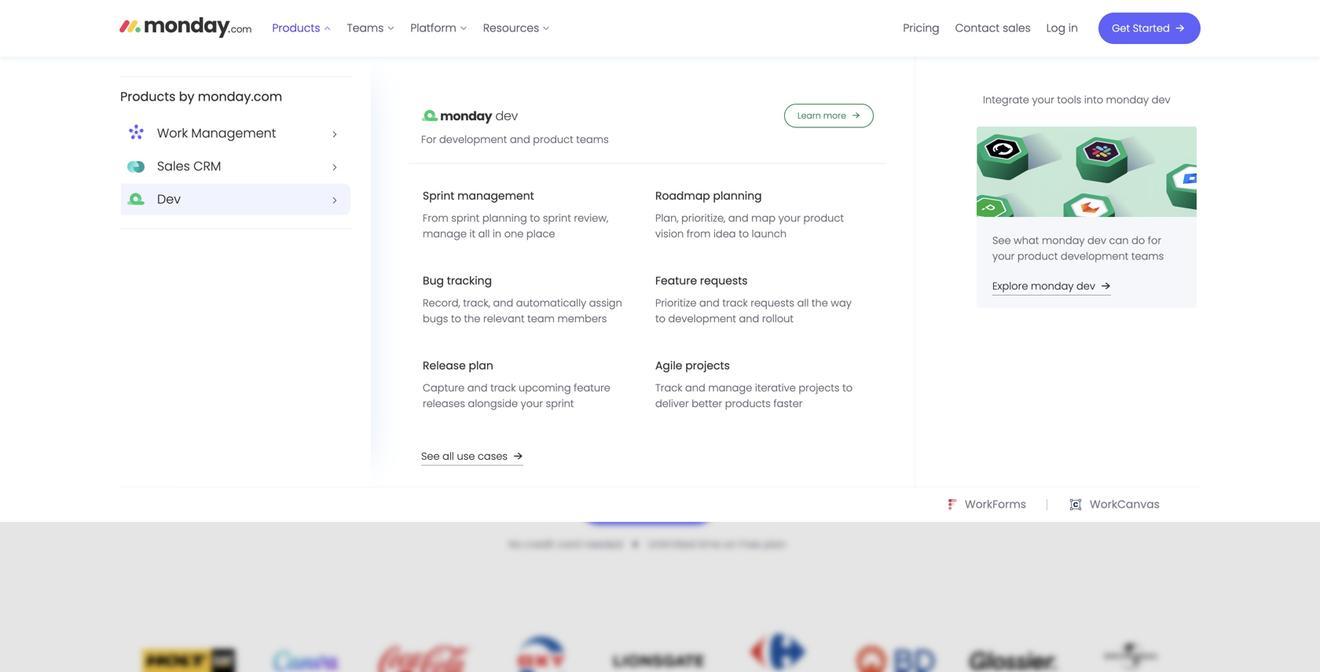 Task type: vqa. For each thing, say whether or not it's contained in the screenshot.
Management in the Work Management Run all aspects of work
yes



Task type: describe. For each thing, give the bounding box(es) containing it.
card
[[557, 537, 581, 551]]

your left 'tools'
[[1032, 93, 1055, 107]]

manage inside agile projects track and manage iterative projects to deliver better products faster
[[708, 381, 752, 395]]

sales for sales crm
[[157, 157, 190, 175]]

monday.com
[[198, 88, 282, 105]]

lifecycles
[[887, 294, 934, 309]]

product inside button
[[844, 294, 885, 309]]

all left use
[[443, 449, 454, 463]]

for development and product teams
[[421, 133, 609, 147]]

started
[[1133, 21, 1170, 35]]

none checkbox tasks
[[654, 352, 751, 448]]

of
[[484, 294, 494, 309]]

none checkbox ops
[[324, 352, 421, 448]]

your right 'from'
[[712, 219, 746, 241]]

streamline
[[601, 294, 656, 309]]

get started button
[[1099, 13, 1201, 44]]

automatically
[[516, 296, 587, 310]]

dev image image
[[977, 127, 1197, 217]]

agile projects track and manage iterative projects to deliver better products faster
[[656, 358, 853, 411]]

1 horizontal spatial requests
[[751, 296, 795, 310]]

crm dark image
[[557, 273, 593, 309]]

and inside bug tracking record, track, and automatically assign bugs to the relevant team members
[[493, 296, 513, 310]]

agile
[[656, 358, 683, 373]]

manage
[[799, 294, 841, 309]]

work for on
[[552, 188, 588, 210]]

track for plan
[[491, 381, 516, 395]]

development inside "see what monday dev can do for your product development teams"
[[1061, 249, 1129, 263]]

to inside agile projects track and manage iterative projects to deliver better products faster
[[843, 381, 853, 395]]

sales crm streamline sales processes
[[601, 275, 740, 309]]

contact sales
[[956, 20, 1031, 36]]

manage inside "sprint management from sprint planning to sprint review, manage it all in one place"
[[423, 227, 467, 241]]

explore monday dev
[[993, 279, 1096, 293]]

faster
[[774, 397, 803, 411]]

launch
[[752, 227, 787, 241]]

prioritize
[[656, 296, 697, 310]]

to inside feature requests prioritize and track requests all the way to development and rollout
[[656, 312, 666, 326]]

1 vertical spatial on
[[724, 537, 737, 551]]

record,
[[423, 296, 460, 310]]

get started
[[1112, 21, 1170, 35]]

product inside roadmap planning plan, prioritize, and map your product vision from idea to launch
[[804, 211, 844, 225]]

sprint
[[423, 188, 455, 204]]

teams
[[347, 20, 384, 36]]

idea
[[714, 227, 736, 241]]

resources
[[483, 20, 539, 36]]

log in
[[1047, 20, 1078, 36]]

plan,
[[656, 211, 679, 225]]

platform
[[411, 20, 457, 36]]

alongside
[[468, 397, 518, 411]]

monday inside "see what monday dev can do for your product development teams"
[[1042, 233, 1085, 247]]

0 vertical spatial monday
[[1106, 93, 1149, 107]]

1 horizontal spatial projects
[[799, 381, 840, 395]]

sales for sales crm streamline sales processes
[[601, 275, 635, 293]]

work for work management run all aspects of work
[[404, 275, 438, 293]]

explore monday dev link
[[993, 277, 1115, 295]]

platform link
[[403, 16, 475, 41]]

resources link
[[475, 16, 558, 41]]

dev inside "see what monday dev can do for your product development teams"
[[1088, 233, 1107, 247]]

products for products
[[272, 20, 320, 36]]

time
[[698, 537, 721, 551]]

management for work management
[[191, 124, 276, 142]]

all right sprint
[[491, 188, 509, 210]]

contact
[[956, 20, 1000, 36]]

management
[[458, 188, 534, 204]]

none checkbox it
[[874, 352, 972, 448]]

workforms link
[[947, 495, 1027, 514]]

holtcat image
[[142, 649, 235, 672]]

see all use cases link
[[421, 447, 527, 466]]

feature
[[656, 273, 697, 289]]

tracking
[[447, 273, 492, 289]]

pricing
[[903, 20, 940, 36]]

main submenu element
[[0, 57, 1321, 522]]

1 horizontal spatial run
[[457, 188, 487, 210]]

explore
[[993, 279, 1028, 293]]

none checkbox "projects"
[[544, 352, 641, 448]]

ops image
[[357, 375, 388, 407]]

0 horizontal spatial requests
[[700, 273, 748, 289]]

it
[[470, 227, 476, 241]]

sprint inside the release plan capture and track upcoming feature releases alongside your sprint
[[546, 397, 574, 411]]

work for platform
[[627, 100, 743, 166]]

feature requests prioritize and track requests all the way to development and rollout
[[656, 273, 852, 326]]

your inside "see what monday dev can do for your product development teams"
[[993, 249, 1015, 263]]

needs.
[[750, 219, 801, 241]]

bugs
[[423, 312, 448, 326]]

workforms
[[965, 497, 1027, 512]]

1 horizontal spatial one
[[616, 188, 646, 210]]

0 vertical spatial platform
[[754, 100, 965, 166]]

planning inside "sprint management from sprint planning to sprint review, manage it all in one place"
[[482, 211, 527, 225]]

review,
[[574, 211, 609, 225]]

0 vertical spatial in
[[1069, 20, 1078, 36]]

better
[[692, 397, 723, 411]]

release
[[423, 358, 466, 373]]

log in link
[[1039, 16, 1086, 41]]

releases
[[423, 397, 465, 411]]

see all use cases
[[421, 449, 508, 463]]

products by monday.com
[[120, 88, 282, 105]]

sprint management from sprint planning to sprint review, manage it all in one place
[[423, 188, 609, 241]]

work management run all aspects of work
[[404, 275, 528, 309]]

all inside "sprint management from sprint planning to sprint review, manage it all in one place"
[[478, 227, 490, 241]]

sprint up place
[[543, 211, 571, 225]]

teams inside "see what monday dev can do for your product development teams"
[[1132, 249, 1164, 263]]

track
[[656, 381, 683, 395]]

that
[[594, 219, 625, 241]]

no
[[509, 537, 522, 551]]

members
[[558, 312, 607, 326]]

sales inside sales crm streamline sales processes
[[659, 294, 685, 309]]

more
[[824, 110, 847, 122]]

crm for sales crm streamline sales processes
[[638, 275, 667, 293]]

to inside roadmap planning plan, prioritize, and map your product vision from idea to launch
[[739, 227, 749, 241]]

see what monday dev can do for your product development teams
[[993, 233, 1164, 263]]

dev dark image
[[756, 273, 791, 309]]

prioritize,
[[682, 211, 726, 225]]

processes
[[688, 294, 740, 309]]

workcanvas link
[[1068, 495, 1160, 514]]

dev
[[157, 190, 181, 208]]

from
[[687, 227, 711, 241]]

tasks image
[[687, 375, 718, 407]]

workcanvas
[[1090, 497, 1160, 512]]

capture
[[423, 381, 465, 395]]

list inside main element
[[896, 0, 1086, 57]]



Task type: locate. For each thing, give the bounding box(es) containing it.
hr image
[[797, 375, 828, 407]]

track
[[723, 296, 748, 310], [491, 381, 516, 395]]

track left dev dark image
[[723, 296, 748, 310]]

0 horizontal spatial work
[[497, 294, 521, 309]]

0 horizontal spatial one
[[504, 227, 524, 241]]

products that scale with your needs.
[[519, 219, 801, 241]]

and inside the release plan capture and track upcoming feature releases alongside your sprint
[[468, 381, 488, 395]]

to inside bug tracking record, track, and automatically assign bugs to the relevant team members
[[451, 312, 461, 326]]

cases
[[478, 449, 508, 463]]

sales inside list
[[1003, 20, 1031, 36]]

0 horizontal spatial track
[[491, 381, 516, 395]]

0 horizontal spatial products
[[519, 219, 589, 241]]

sales up "dev"
[[157, 157, 190, 175]]

carrefour image
[[744, 634, 812, 672]]

sales up "streamline"
[[601, 275, 635, 293]]

projects
[[686, 358, 730, 373], [799, 381, 840, 395]]

work for work management
[[157, 124, 188, 142]]

it image
[[907, 375, 939, 407]]

0 vertical spatial products
[[272, 20, 320, 36]]

0 vertical spatial planning
[[713, 188, 762, 204]]

your down upcoming
[[521, 397, 543, 411]]

see for see all use cases
[[421, 449, 440, 463]]

your
[[356, 100, 466, 166]]

group
[[208, 346, 1088, 455]]

unlimited
[[648, 537, 696, 551]]

canva image
[[260, 650, 353, 672]]

development down processes
[[669, 312, 736, 326]]

1 horizontal spatial with
[[722, 188, 754, 210]]

and inside roadmap planning plan, prioritize, and map your product vision from idea to launch
[[729, 211, 749, 225]]

1 vertical spatial sales
[[659, 294, 685, 309]]

one
[[616, 188, 646, 210], [504, 227, 524, 241]]

on
[[592, 188, 612, 210], [724, 537, 737, 551]]

work up record,
[[404, 275, 438, 293]]

work up review,
[[552, 188, 588, 210]]

dev
[[1152, 93, 1171, 107], [1088, 233, 1107, 247], [1077, 279, 1096, 293]]

products inside agile projects track and manage iterative projects to deliver better products faster
[[725, 397, 771, 411]]

aspects
[[441, 294, 482, 309]]

monday right what
[[1042, 233, 1085, 247]]

all right it on the top of the page
[[478, 227, 490, 241]]

management for work management run all aspects of work
[[441, 275, 528, 293]]

track for requests
[[723, 296, 748, 310]]

in right log
[[1069, 20, 1078, 36]]

management down monday.com
[[191, 124, 276, 142]]

with
[[722, 188, 754, 210], [676, 219, 708, 241]]

crm down work management
[[193, 157, 221, 175]]

by
[[179, 88, 195, 105]]

0 horizontal spatial with
[[676, 219, 708, 241]]

development down bigger desktop close monday dev logo1
[[439, 133, 507, 147]]

3 none checkbox from the left
[[654, 352, 751, 448]]

for
[[421, 133, 437, 147]]

projects image
[[577, 375, 608, 407]]

none checkbox hr
[[764, 352, 861, 448]]

1 vertical spatial teams
[[1132, 249, 1164, 263]]

1 horizontal spatial management
[[441, 275, 528, 293]]

0 vertical spatial work
[[157, 124, 188, 142]]

monday right explore at the top right of page
[[1031, 279, 1074, 293]]

track inside feature requests prioritize and track requests all the way to development and rollout
[[723, 296, 748, 310]]

management inside main submenu element
[[191, 124, 276, 142]]

0 vertical spatial crm
[[193, 157, 221, 175]]

2 horizontal spatial development
[[1061, 249, 1129, 263]]

0 horizontal spatial see
[[421, 449, 440, 463]]

0 vertical spatial sales
[[1003, 20, 1031, 36]]

the inside feature requests prioritize and track requests all the way to development and rollout
[[812, 296, 828, 310]]

1 horizontal spatial see
[[993, 233, 1011, 247]]

monday.com logo image
[[119, 10, 252, 43]]

2 none checkbox from the left
[[544, 352, 641, 448]]

0 vertical spatial work
[[627, 100, 743, 166]]

the down track,
[[464, 312, 481, 326]]

one left place
[[504, 227, 524, 241]]

go-
[[477, 100, 567, 166]]

list
[[0, 0, 1321, 672], [896, 0, 1086, 57]]

manage up better
[[708, 381, 752, 395]]

run up bugs
[[404, 294, 423, 309]]

work
[[157, 124, 188, 142], [404, 275, 438, 293]]

1 list from the left
[[0, 0, 1321, 672]]

sprint down upcoming
[[546, 397, 574, 411]]

1 none checkbox from the left
[[434, 352, 531, 448]]

learn more
[[798, 110, 847, 122]]

feature
[[574, 381, 611, 395]]

assign
[[589, 296, 622, 310]]

universal music group image
[[1085, 644, 1178, 672]]

planning down management
[[482, 211, 527, 225]]

oxy image
[[514, 634, 571, 672]]

1 vertical spatial one
[[504, 227, 524, 241]]

deliver
[[656, 397, 689, 411]]

1 vertical spatial track
[[491, 381, 516, 395]]

1 vertical spatial projects
[[799, 381, 840, 395]]

work up sales crm
[[157, 124, 188, 142]]

1 horizontal spatial the
[[812, 296, 828, 310]]

vision
[[656, 227, 684, 241]]

product
[[533, 133, 574, 147], [804, 211, 844, 225], [1018, 249, 1058, 263], [844, 294, 885, 309]]

0 vertical spatial on
[[592, 188, 612, 210]]

teams down for
[[1132, 249, 1164, 263]]

sales inside sales crm streamline sales processes
[[601, 275, 635, 293]]

team
[[528, 312, 555, 326]]

relevant
[[483, 312, 525, 326]]

1 vertical spatial crm
[[638, 275, 667, 293]]

1 vertical spatial work
[[404, 275, 438, 293]]

0 horizontal spatial on
[[592, 188, 612, 210]]

1 vertical spatial management
[[441, 275, 528, 293]]

lionsgate image
[[614, 649, 707, 672]]

sprint up it on the top of the page
[[451, 211, 480, 225]]

1 vertical spatial products
[[120, 88, 176, 105]]

1 horizontal spatial products
[[272, 20, 320, 36]]

all
[[491, 188, 509, 210], [478, 227, 490, 241], [426, 294, 438, 309], [797, 296, 809, 310], [443, 449, 454, 463]]

manage product lifecycles button
[[748, 266, 942, 319]]

1 horizontal spatial on
[[724, 537, 737, 551]]

1 horizontal spatial crm
[[638, 275, 667, 293]]

0 vertical spatial see
[[993, 233, 1011, 247]]

sales
[[1003, 20, 1031, 36], [659, 294, 685, 309]]

your up launch
[[779, 211, 801, 225]]

teams link
[[339, 16, 403, 41]]

sales right contact
[[1003, 20, 1031, 36]]

1 horizontal spatial teams
[[1132, 249, 1164, 263]]

products link
[[264, 16, 339, 41]]

dev down "see what monday dev can do for your product development teams"
[[1077, 279, 1096, 293]]

marketing image
[[467, 375, 498, 407]]

the left way
[[812, 296, 828, 310]]

products left by
[[120, 88, 176, 105]]

management up of
[[441, 275, 528, 293]]

all up bugs
[[426, 294, 438, 309]]

see
[[993, 233, 1011, 247], [421, 449, 440, 463]]

work inside work management run all aspects of work
[[497, 294, 521, 309]]

1 vertical spatial see
[[421, 449, 440, 463]]

release plan capture and track upcoming feature releases alongside your sprint
[[423, 358, 611, 411]]

1 horizontal spatial plan
[[764, 537, 787, 551]]

0 horizontal spatial platform
[[651, 188, 718, 210]]

sales
[[157, 157, 190, 175], [601, 275, 635, 293]]

planning up map
[[713, 188, 762, 204]]

1 horizontal spatial planning
[[713, 188, 762, 204]]

crm inside main submenu element
[[193, 157, 221, 175]]

1 vertical spatial platform
[[651, 188, 718, 210]]

0 vertical spatial manage
[[423, 227, 467, 241]]

work up the relevant
[[497, 294, 521, 309]]

requests up rollout
[[751, 296, 795, 310]]

1 horizontal spatial manage
[[708, 381, 752, 395]]

0 horizontal spatial management
[[191, 124, 276, 142]]

and left rollout
[[739, 312, 759, 326]]

glossier image
[[968, 651, 1060, 670]]

2 horizontal spatial work
[[627, 100, 743, 166]]

to inside "sprint management from sprint planning to sprint review, manage it all in one place"
[[530, 211, 540, 225]]

1 horizontal spatial work
[[404, 275, 438, 293]]

work management
[[157, 124, 276, 142]]

and down bigger desktop close monday dev logo1
[[510, 133, 530, 147]]

see left use
[[421, 449, 440, 463]]

none checkbox marketing
[[434, 352, 531, 448]]

1 vertical spatial products
[[725, 397, 771, 411]]

0 vertical spatial requests
[[700, 273, 748, 289]]

planning inside roadmap planning plan, prioritize, and map your product vision from idea to launch
[[713, 188, 762, 204]]

0 vertical spatial teams
[[576, 133, 609, 147]]

1 vertical spatial work
[[552, 188, 588, 210]]

and up the relevant
[[493, 296, 513, 310]]

pricing link
[[896, 16, 948, 41]]

for
[[1148, 233, 1162, 247]]

sprint
[[451, 211, 480, 225], [543, 211, 571, 225], [546, 397, 574, 411]]

track up alongside
[[491, 381, 516, 395]]

0 vertical spatial dev
[[1152, 93, 1171, 107]]

dev right into
[[1152, 93, 1171, 107]]

monday right into
[[1106, 93, 1149, 107]]

product inside "see what monday dev can do for your product development teams"
[[1018, 249, 1058, 263]]

products down iterative
[[725, 397, 771, 411]]

bug tracking record, track, and automatically assign bugs to the relevant team members
[[423, 273, 622, 326]]

development
[[439, 133, 507, 147], [1061, 249, 1129, 263], [669, 312, 736, 326]]

integrate
[[983, 93, 1030, 107]]

all inside feature requests prioritize and track requests all the way to development and rollout
[[797, 296, 809, 310]]

run
[[457, 188, 487, 210], [404, 294, 423, 309]]

run inside work management run all aspects of work
[[404, 294, 423, 309]]

to
[[567, 100, 615, 166], [530, 211, 540, 225], [739, 227, 749, 241], [451, 312, 461, 326], [656, 312, 666, 326], [843, 381, 853, 395]]

needed
[[584, 537, 623, 551]]

main element
[[0, 0, 1321, 672]]

upcoming
[[519, 381, 571, 395]]

planning
[[713, 188, 762, 204], [482, 211, 527, 225]]

0 horizontal spatial in
[[493, 227, 502, 241]]

0 vertical spatial run
[[457, 188, 487, 210]]

dev left 'can'
[[1088, 233, 1107, 247]]

projects up tasks image
[[686, 358, 730, 373]]

your go-to work platform
[[356, 100, 965, 166]]

learn more link
[[784, 104, 874, 128]]

bd image
[[850, 639, 942, 672]]

learn
[[798, 110, 821, 122]]

plan inside the release plan capture and track upcoming feature releases alongside your sprint
[[469, 358, 493, 373]]

0 vertical spatial management
[[191, 124, 276, 142]]

sales inside main submenu element
[[157, 157, 190, 175]]

your down what
[[993, 249, 1015, 263]]

track inside the release plan capture and track upcoming feature releases alongside your sprint
[[491, 381, 516, 395]]

products left that
[[519, 219, 589, 241]]

1 vertical spatial monday
[[1042, 233, 1085, 247]]

on up review,
[[592, 188, 612, 210]]

your inside the release plan capture and track upcoming feature releases alongside your sprint
[[521, 397, 543, 411]]

1 vertical spatial planning
[[482, 211, 527, 225]]

all inside work management run all aspects of work
[[426, 294, 438, 309]]

in
[[1069, 20, 1078, 36], [493, 227, 502, 241]]

None checkbox
[[214, 352, 311, 448], [324, 352, 421, 448], [874, 352, 972, 448], [984, 352, 1082, 448], [214, 352, 311, 448], [984, 352, 1082, 448]]

sales down feature
[[659, 294, 685, 309]]

bug
[[423, 273, 444, 289]]

sales crm
[[157, 157, 221, 175]]

1 horizontal spatial products
[[725, 397, 771, 411]]

crm up "streamline"
[[638, 275, 667, 293]]

contact sales link
[[948, 16, 1039, 41]]

1 vertical spatial the
[[464, 312, 481, 326]]

1 vertical spatial manage
[[708, 381, 752, 395]]

2 vertical spatial development
[[669, 312, 736, 326]]

manage product lifecycles
[[799, 294, 934, 309]]

2 vertical spatial dev
[[1077, 279, 1096, 293]]

wm color image
[[361, 273, 396, 309]]

1 vertical spatial dev
[[1088, 233, 1107, 247]]

products inside main submenu element
[[120, 88, 176, 105]]

management inside work management run all aspects of work
[[441, 275, 528, 293]]

0 horizontal spatial the
[[464, 312, 481, 326]]

scale
[[630, 219, 671, 241]]

development down 'can'
[[1061, 249, 1129, 263]]

projects up faster
[[799, 381, 840, 395]]

work inside main submenu element
[[157, 124, 188, 142]]

products left the 'teams' on the top of page
[[272, 20, 320, 36]]

1 vertical spatial in
[[493, 227, 502, 241]]

your inside roadmap planning plan, prioritize, and map your product vision from idea to launch
[[779, 211, 801, 225]]

✦
[[631, 537, 640, 551]]

log
[[1047, 20, 1066, 36]]

in inside "sprint management from sprint planning to sprint review, manage it all in one place"
[[493, 227, 502, 241]]

work up roadmap
[[627, 100, 743, 166]]

0 vertical spatial one
[[616, 188, 646, 210]]

0 vertical spatial with
[[722, 188, 754, 210]]

rollout
[[762, 312, 794, 326]]

map
[[752, 211, 776, 225]]

None checkbox
[[434, 352, 531, 448], [544, 352, 641, 448], [654, 352, 751, 448], [764, 352, 861, 448]]

0 vertical spatial products
[[519, 219, 589, 241]]

0 vertical spatial sales
[[157, 157, 190, 175]]

1 horizontal spatial development
[[669, 312, 736, 326]]

run right sprint
[[457, 188, 487, 210]]

1 horizontal spatial sales
[[601, 275, 635, 293]]

in right it on the top of the page
[[493, 227, 502, 241]]

2 vertical spatial monday
[[1031, 279, 1074, 293]]

1 horizontal spatial platform
[[754, 100, 965, 166]]

0 horizontal spatial sales
[[659, 294, 685, 309]]

1 vertical spatial sales
[[601, 275, 635, 293]]

and up better
[[685, 381, 706, 395]]

one up scale
[[616, 188, 646, 210]]

1 horizontal spatial track
[[723, 296, 748, 310]]

your up place
[[513, 188, 547, 210]]

0 vertical spatial track
[[723, 296, 748, 310]]

0 horizontal spatial work
[[157, 124, 188, 142]]

teams right go-
[[576, 133, 609, 147]]

see left what
[[993, 233, 1011, 247]]

0 horizontal spatial development
[[439, 133, 507, 147]]

list containing products by monday.com
[[0, 0, 1321, 672]]

crm
[[193, 157, 221, 175], [638, 275, 667, 293]]

requests
[[700, 273, 748, 289], [751, 296, 795, 310]]

0 vertical spatial the
[[812, 296, 828, 310]]

1 vertical spatial run
[[404, 294, 423, 309]]

1 vertical spatial plan
[[764, 537, 787, 551]]

products for products by monday.com
[[120, 88, 176, 105]]

the
[[812, 296, 828, 310], [464, 312, 481, 326]]

can
[[1109, 233, 1129, 247]]

1 horizontal spatial in
[[1069, 20, 1078, 36]]

plan right free
[[764, 537, 787, 551]]

0 horizontal spatial manage
[[423, 227, 467, 241]]

requests up processes
[[700, 273, 748, 289]]

place
[[527, 227, 555, 241]]

development inside feature requests prioritize and track requests all the way to development and rollout
[[669, 312, 736, 326]]

manage down from
[[423, 227, 467, 241]]

plan
[[469, 358, 493, 373], [764, 537, 787, 551]]

0 horizontal spatial crm
[[193, 157, 221, 175]]

bigger desktop close monday dev logo1 image
[[421, 106, 519, 126]]

2 vertical spatial work
[[497, 294, 521, 309]]

products
[[272, 20, 320, 36], [120, 88, 176, 105]]

0 horizontal spatial teams
[[576, 133, 609, 147]]

1 horizontal spatial sales
[[1003, 20, 1031, 36]]

and inside agile projects track and manage iterative projects to deliver better products faster
[[685, 381, 706, 395]]

and right prioritize
[[700, 296, 720, 310]]

0 vertical spatial projects
[[686, 358, 730, 373]]

plan up marketing icon
[[469, 358, 493, 373]]

tools
[[1057, 93, 1082, 107]]

4 none checkbox from the left
[[764, 352, 861, 448]]

see inside "see what monday dev can do for your product development teams"
[[993, 233, 1011, 247]]

your
[[1032, 93, 1055, 107], [513, 188, 547, 210], [779, 211, 801, 225], [712, 219, 746, 241], [993, 249, 1015, 263], [521, 397, 543, 411]]

0 horizontal spatial products
[[120, 88, 176, 105]]

on left free
[[724, 537, 737, 551]]

list containing pricing
[[896, 0, 1086, 57]]

see for see what monday dev can do for your product development teams
[[993, 233, 1011, 247]]

and up idea
[[729, 211, 749, 225]]

0 vertical spatial development
[[439, 133, 507, 147]]

crm for sales crm
[[193, 157, 221, 175]]

the inside bug tracking record, track, and automatically assign bugs to the relevant team members
[[464, 312, 481, 326]]

work inside work management run all aspects of work
[[404, 275, 438, 293]]

0 vertical spatial plan
[[469, 358, 493, 373]]

1 horizontal spatial work
[[552, 188, 588, 210]]

0 horizontal spatial sales
[[157, 157, 190, 175]]

crm inside sales crm streamline sales processes
[[638, 275, 667, 293]]

products
[[519, 219, 589, 241], [725, 397, 771, 411]]

one inside "sprint management from sprint planning to sprint review, manage it all in one place"
[[504, 227, 524, 241]]

0 horizontal spatial plan
[[469, 358, 493, 373]]

coca cola image
[[378, 635, 471, 672]]

way
[[831, 296, 852, 310]]

and up alongside
[[468, 381, 488, 395]]

all right dev dark image
[[797, 296, 809, 310]]

free
[[740, 537, 761, 551]]

what
[[1014, 233, 1039, 247]]

iterative
[[755, 381, 796, 395]]

2 list from the left
[[896, 0, 1086, 57]]

into
[[1085, 93, 1104, 107]]



